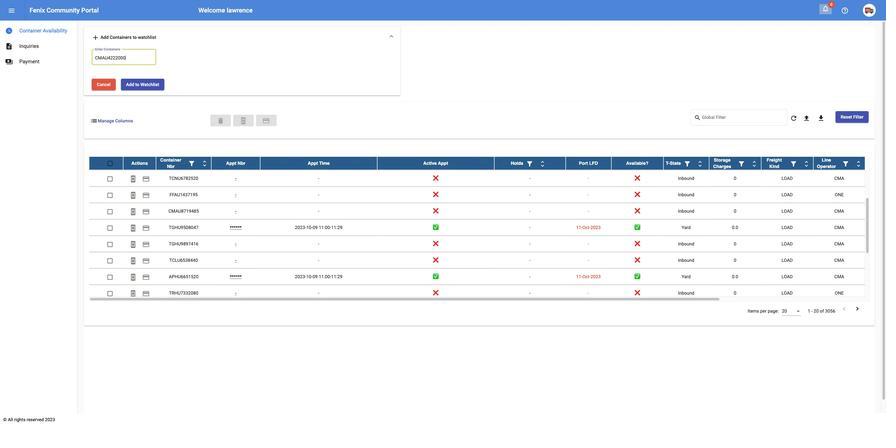 Task type: vqa. For each thing, say whether or not it's contained in the screenshot.


Task type: locate. For each thing, give the bounding box(es) containing it.
2 vertical spatial 11-
[[577, 275, 583, 280]]

delete button
[[211, 115, 231, 126]]

no color image containing navigate_before
[[841, 306, 849, 313]]

7 cma from the top
[[835, 275, 845, 280]]

inbound
[[679, 176, 695, 181], [679, 193, 695, 198], [679, 209, 695, 214], [679, 242, 695, 247], [679, 258, 695, 263], [679, 291, 695, 296]]

11-oct-2023 for tghu9508047
[[577, 225, 601, 231]]

notifications_none button
[[820, 4, 833, 14]]

available? column header
[[612, 157, 664, 170]]

3 - link from the top
[[235, 209, 237, 214]]

2 vertical spatial 2023-
[[295, 275, 307, 280]]

unfold_more for storage charges
[[751, 160, 759, 168]]

20 left of
[[815, 309, 820, 314]]

1 vertical spatial oct-
[[583, 225, 591, 231]]

book_online button for trhu7332080
[[127, 287, 140, 300]]

0 vertical spatial ****** link
[[230, 160, 242, 165]]

1 horizontal spatial add
[[126, 82, 134, 87]]

1 filter_alt from the left
[[188, 160, 196, 168]]

2 11:00- from the top
[[319, 275, 332, 280]]

no color image containing navigate_next
[[854, 306, 862, 313]]

2 cma from the top
[[835, 176, 845, 181]]

container up inquiries at the top left of page
[[19, 28, 42, 34]]

navigation
[[0, 21, 77, 70]]

one down operator
[[836, 193, 845, 198]]

1 column header from the left
[[156, 157, 212, 170]]

5 unfold_more button from the left
[[801, 157, 814, 170]]

load for trhu7332080
[[782, 291, 794, 296]]

portal
[[81, 6, 99, 14]]

no color image containing file_download
[[818, 114, 826, 122]]

1 0.0 from the top
[[733, 160, 739, 165]]

tclu6538440
[[170, 258, 198, 263]]

search
[[695, 115, 702, 121]]

cma for tcnu6782520
[[835, 176, 845, 181]]

11-oct-2023 for tghu9628931
[[577, 160, 601, 165]]

2 load from the top
[[782, 176, 794, 181]]

2 unfold_more from the left
[[539, 160, 547, 168]]

10- for aphu6651520
[[307, 275, 313, 280]]

2 ****** from the top
[[230, 225, 242, 231]]

2023 for aphu6651520
[[591, 275, 601, 280]]

11- for tghu9508047
[[577, 225, 583, 231]]

column header
[[156, 157, 212, 170], [495, 157, 566, 170], [664, 157, 710, 170], [710, 157, 762, 170], [762, 157, 814, 170], [814, 157, 866, 170]]

8 row from the top
[[89, 253, 866, 269]]

1 horizontal spatial container
[[160, 158, 181, 163]]

1 filter_alt button from the left
[[185, 157, 198, 170]]

2 11- from the top
[[577, 225, 583, 231]]

cma for aphu6651520
[[835, 275, 845, 280]]

2 - link from the top
[[235, 193, 237, 198]]

ffau1437195
[[170, 193, 198, 198]]

2 09 from the top
[[313, 225, 318, 231]]

1 horizontal spatial appt
[[308, 161, 318, 166]]

2 2023-10-09 11:00-11:29 from the top
[[295, 275, 343, 280]]

unfold_more for freight kind
[[803, 160, 811, 168]]

1 vertical spatial 0.0
[[733, 225, 739, 231]]

fenix
[[30, 6, 45, 14]]

11:00- for tghu9508047
[[319, 225, 332, 231]]

20 right page:
[[783, 309, 788, 314]]

filter_alt button for container nbr
[[185, 157, 198, 170]]

appt for appt time
[[308, 161, 318, 166]]

3 filter_alt from the left
[[684, 160, 692, 168]]

no color image
[[823, 5, 830, 13], [8, 7, 15, 15], [5, 27, 13, 35], [92, 34, 99, 42], [5, 42, 13, 50], [5, 58, 13, 66], [791, 114, 798, 122], [129, 159, 137, 167], [188, 160, 196, 168], [201, 160, 209, 168], [526, 160, 534, 168], [738, 160, 746, 168], [751, 160, 759, 168], [856, 160, 863, 168], [129, 175, 137, 183], [142, 175, 150, 183], [129, 274, 137, 282], [142, 274, 150, 282], [841, 306, 849, 313], [854, 306, 862, 313]]

1 0 from the top
[[735, 176, 737, 181]]

5 unfold_more from the left
[[803, 160, 811, 168]]

2 0 from the top
[[735, 193, 737, 198]]

grid
[[89, 154, 871, 302]]

5 0 from the top
[[735, 258, 737, 263]]

appt time column header
[[260, 157, 378, 170]]

cma for cmau8719485
[[835, 209, 845, 214]]

6 unfold_more from the left
[[856, 160, 863, 168]]

0 horizontal spatial add
[[101, 35, 109, 40]]

appt nbr column header
[[212, 157, 260, 170]]

add left watchlist
[[126, 82, 134, 87]]

nbr inside the container nbr
[[167, 164, 175, 169]]

load for ffau1437195
[[782, 193, 794, 198]]

11-oct-2023
[[577, 160, 601, 165], [577, 225, 601, 231], [577, 275, 601, 280]]

5 filter_alt button from the left
[[788, 157, 801, 170]]

book_online for trhu7332080
[[129, 290, 137, 298]]

Global Watchlist Filter field
[[703, 116, 785, 121]]

****** for aphu6651520
[[230, 275, 242, 280]]

filter_alt right storage charges
[[738, 160, 746, 168]]

2 vertical spatial ****** link
[[230, 275, 242, 280]]

2 horizontal spatial appt
[[438, 161, 449, 166]]

watch_later
[[5, 27, 13, 35]]

filter_alt up tcnu6782520 on the left of the page
[[188, 160, 196, 168]]

unfold_more button for container nbr
[[198, 157, 211, 170]]

1 oct- from the top
[[583, 160, 591, 165]]

1 vertical spatial 11:29
[[332, 275, 343, 280]]

availability
[[43, 28, 67, 34]]

3 11- from the top
[[577, 275, 583, 280]]

5 row from the top
[[89, 204, 866, 220]]

add inside button
[[126, 82, 134, 87]]

0 vertical spatial to
[[133, 35, 137, 40]]

10- for tghu9628931
[[307, 160, 313, 165]]

2 column header from the left
[[495, 157, 566, 170]]

1 vertical spatial to
[[135, 82, 139, 87]]

to
[[133, 35, 137, 40], [135, 82, 139, 87]]

cma for tghu9628931
[[835, 160, 845, 165]]

1 horizontal spatial nbr
[[238, 161, 246, 166]]

payment button for tghu9628931
[[140, 156, 153, 169]]

0 vertical spatial yard
[[682, 160, 691, 165]]

0 vertical spatial 11:00-
[[319, 225, 332, 231]]

load
[[782, 160, 794, 165], [782, 176, 794, 181], [782, 193, 794, 198], [782, 209, 794, 214], [782, 225, 794, 231], [782, 242, 794, 247], [782, 258, 794, 263], [782, 275, 794, 280], [782, 291, 794, 296]]

1 vertical spatial 2023-
[[295, 225, 307, 231]]

2 vertical spatial 11-oct-2023
[[577, 275, 601, 280]]

payment for tghu9628931
[[142, 159, 150, 167]]

add to watchlist button
[[121, 79, 164, 91]]

11:00- for aphu6651520
[[319, 275, 332, 280]]

storage charges
[[714, 158, 732, 169]]

3 0.0 from the top
[[733, 275, 739, 280]]

0 vertical spatial 11:29
[[332, 225, 343, 231]]

0 vertical spatial one
[[836, 193, 845, 198]]

11- for aphu6651520
[[577, 275, 583, 280]]

inbound for tcnu6782520
[[679, 176, 695, 181]]

1 vertical spatial 09
[[313, 225, 318, 231]]

oct-
[[583, 160, 591, 165], [583, 225, 591, 231], [583, 275, 591, 280]]

reset filter
[[842, 115, 864, 120]]

4 filter_alt button from the left
[[736, 157, 749, 170]]

container for nbr
[[160, 158, 181, 163]]

6 inbound from the top
[[679, 291, 695, 296]]

line operator
[[818, 158, 837, 169]]

3 2023- from the top
[[295, 275, 307, 280]]

2 vertical spatial 09
[[313, 275, 318, 280]]

lfd
[[590, 161, 599, 166]]

3 ****** from the top
[[230, 275, 242, 280]]

4 unfold_more from the left
[[751, 160, 759, 168]]

add right the add on the left top of the page
[[101, 35, 109, 40]]

book_online for aphu6651520
[[129, 274, 137, 282]]

2 filter_alt from the left
[[526, 160, 534, 168]]

book_online button for ffau1437195
[[127, 189, 140, 202]]

nbr inside column header
[[238, 161, 246, 166]]

- link for tghu9897416
[[235, 242, 237, 247]]

2 11:29 from the top
[[332, 275, 343, 280]]

20
[[783, 309, 788, 314], [815, 309, 820, 314]]

0 vertical spatial 0.0
[[733, 160, 739, 165]]

all
[[8, 418, 13, 423]]

0
[[735, 176, 737, 181], [735, 193, 737, 198], [735, 209, 737, 214], [735, 242, 737, 247], [735, 258, 737, 263], [735, 291, 737, 296]]

yard for aphu6651520
[[682, 275, 691, 280]]

no color image inside refresh button
[[791, 114, 798, 122]]

row
[[89, 154, 866, 171], [89, 157, 866, 170], [89, 171, 866, 187], [89, 187, 866, 204], [89, 204, 866, 220], [89, 220, 866, 236], [89, 236, 866, 253], [89, 253, 866, 269], [89, 269, 866, 286], [89, 286, 866, 302]]

payment for trhu7332080
[[142, 290, 150, 298]]

load for aphu6651520
[[782, 275, 794, 280]]

2 vertical spatial ******
[[230, 275, 242, 280]]

5 load from the top
[[782, 225, 794, 231]]

✅
[[433, 160, 439, 165], [635, 160, 641, 165], [433, 225, 439, 231], [635, 225, 641, 231], [433, 275, 439, 280], [635, 275, 641, 280]]

2 ****** link from the top
[[230, 225, 242, 231]]

file_download button
[[815, 111, 828, 124]]

****** link for aphu6651520
[[230, 275, 242, 280]]

2023- for tghu9628931
[[295, 160, 307, 165]]

2 2023- from the top
[[295, 225, 307, 231]]

0 for tclu6538440
[[735, 258, 737, 263]]

payment for tclu6538440
[[142, 257, 150, 265]]

actions column header
[[123, 157, 156, 170]]

reserved
[[27, 418, 44, 423]]

1 ****** from the top
[[230, 160, 242, 165]]

6 cma from the top
[[835, 258, 845, 263]]

1 11:29 from the top
[[332, 225, 343, 231]]

2 20 from the left
[[815, 309, 820, 314]]

one up the navigate_before
[[836, 291, 845, 296]]

- link for trhu7332080
[[235, 291, 237, 296]]

2 vertical spatial 10-
[[307, 275, 313, 280]]

3 cma from the top
[[835, 209, 845, 214]]

refresh
[[791, 114, 798, 122]]

1 10- from the top
[[307, 160, 313, 165]]

3 ****** link from the top
[[230, 275, 242, 280]]

10-
[[307, 160, 313, 165], [307, 225, 313, 231], [307, 275, 313, 280]]

2023
[[591, 160, 601, 165], [591, 225, 601, 231], [591, 275, 601, 280], [45, 418, 55, 423]]

filter_alt right "line operator"
[[843, 160, 850, 168]]

filter_alt for line operator
[[843, 160, 850, 168]]

3 unfold_more from the left
[[697, 160, 705, 168]]

description
[[5, 42, 13, 50]]

0.0
[[733, 160, 739, 165], [733, 225, 739, 231], [733, 275, 739, 280]]

navigation containing watch_later
[[0, 21, 77, 70]]

3 load from the top
[[782, 193, 794, 198]]

1 vertical spatial container
[[160, 158, 181, 163]]

09 for tghu9628931
[[313, 160, 318, 165]]

filter_alt right holds
[[526, 160, 534, 168]]

1 vertical spatial 11-oct-2023
[[577, 225, 601, 231]]

available?
[[627, 161, 649, 166]]

2 yard from the top
[[682, 225, 691, 231]]

3 column header from the left
[[664, 157, 710, 170]]

filter_alt button
[[185, 157, 198, 170], [524, 157, 537, 170], [682, 157, 694, 170], [736, 157, 749, 170], [788, 157, 801, 170], [840, 157, 853, 170]]

3 11-oct-2023 from the top
[[577, 275, 601, 280]]

3 0 from the top
[[735, 209, 737, 214]]

book_online
[[240, 117, 248, 125], [129, 159, 137, 167], [129, 175, 137, 183], [129, 192, 137, 199], [129, 208, 137, 216], [129, 225, 137, 232], [129, 241, 137, 249], [129, 257, 137, 265], [129, 274, 137, 282], [129, 290, 137, 298]]

5 inbound from the top
[[679, 258, 695, 263]]

****** link for tghu9628931
[[230, 160, 242, 165]]

11:00-
[[319, 225, 332, 231], [319, 275, 332, 280]]

freight kind
[[767, 158, 783, 169]]

navigate_before button
[[839, 305, 851, 315]]

book_online button for tghu9897416
[[127, 238, 140, 251]]

unfold_more button for holds
[[537, 157, 550, 170]]

filter_alt for container nbr
[[188, 160, 196, 168]]

oct- for tghu9628931
[[583, 160, 591, 165]]

per
[[761, 309, 767, 314]]

2 unfold_more button from the left
[[537, 157, 550, 170]]

0 horizontal spatial nbr
[[167, 164, 175, 169]]

7 load from the top
[[782, 258, 794, 263]]

1 2023-10-09 11:00-11:29 from the top
[[295, 225, 343, 231]]

******
[[230, 160, 242, 165], [230, 225, 242, 231], [230, 275, 242, 280]]

cancel
[[97, 82, 111, 87]]

cma for tghu9897416
[[835, 242, 845, 247]]

no color image containing refresh
[[791, 114, 798, 122]]

6 unfold_more button from the left
[[853, 157, 866, 170]]

payment for ffau1437195
[[142, 192, 150, 199]]

09 for aphu6651520
[[313, 275, 318, 280]]

no color image containing help_outline
[[842, 7, 850, 15]]

6 - link from the top
[[235, 291, 237, 296]]

2 oct- from the top
[[583, 225, 591, 231]]

payment button
[[256, 115, 277, 126], [140, 156, 153, 169], [140, 172, 153, 185], [140, 189, 153, 202], [140, 205, 153, 218], [140, 222, 153, 234], [140, 238, 153, 251], [140, 254, 153, 267], [140, 271, 153, 284], [140, 287, 153, 300]]

3 filter_alt button from the left
[[682, 157, 694, 170]]

1 vertical spatial 11-
[[577, 225, 583, 231]]

2 10- from the top
[[307, 225, 313, 231]]

0 horizontal spatial appt
[[226, 161, 237, 166]]

6 filter_alt from the left
[[843, 160, 850, 168]]

2 11-oct-2023 from the top
[[577, 225, 601, 231]]

0 vertical spatial 2023-
[[295, 160, 307, 165]]

no color image
[[842, 7, 850, 15], [695, 114, 703, 122], [804, 114, 811, 122], [818, 114, 826, 122], [90, 117, 98, 125], [240, 117, 248, 125], [263, 117, 270, 125], [142, 159, 150, 167], [539, 160, 547, 168], [684, 160, 692, 168], [697, 160, 705, 168], [791, 160, 798, 168], [803, 160, 811, 168], [843, 160, 850, 168], [129, 192, 137, 199], [142, 192, 150, 199], [129, 208, 137, 216], [142, 208, 150, 216], [129, 225, 137, 232], [142, 225, 150, 232], [129, 241, 137, 249], [142, 241, 150, 249], [129, 257, 137, 265], [142, 257, 150, 265], [129, 290, 137, 298], [142, 290, 150, 298]]

1 11:00- from the top
[[319, 225, 332, 231]]

filter_alt right freight kind
[[791, 160, 798, 168]]

1 11- from the top
[[577, 160, 583, 165]]

columns
[[115, 119, 133, 124]]

book_online for tghu9628931
[[129, 159, 137, 167]]

3 10- from the top
[[307, 275, 313, 280]]

0 for tcnu6782520
[[735, 176, 737, 181]]

11:29
[[332, 225, 343, 231], [332, 275, 343, 280]]

one
[[836, 193, 845, 198], [836, 291, 845, 296]]

0 vertical spatial 11-oct-2023
[[577, 160, 601, 165]]

one for ffau1437195
[[836, 193, 845, 198]]

10 row from the top
[[89, 286, 866, 302]]

5 - link from the top
[[235, 258, 237, 263]]

None text field
[[95, 55, 153, 61]]

0 vertical spatial 2023-10-09 11:00-11:29
[[295, 225, 343, 231]]

inquiries
[[19, 43, 39, 49]]

2023- for tghu9508047
[[295, 225, 307, 231]]

1 vertical spatial 2023-10-09 11:00-11:29
[[295, 275, 343, 280]]

container up tcnu6782520 on the left of the page
[[160, 158, 181, 163]]

- link for tclu6538440
[[235, 258, 237, 263]]

load for tclu6538440
[[782, 258, 794, 263]]

0 vertical spatial ******
[[230, 160, 242, 165]]

no color image inside help_outline 'popup button'
[[842, 7, 850, 15]]

1 vertical spatial add
[[126, 82, 134, 87]]

2 vertical spatial 0.0
[[733, 275, 739, 280]]

1 2023- from the top
[[295, 160, 307, 165]]

1 - 20 of 3056
[[809, 309, 836, 314]]

refresh button
[[788, 111, 801, 124]]

no color image inside navigate_next button
[[854, 306, 862, 313]]

❌
[[433, 176, 439, 181], [635, 176, 641, 181], [433, 193, 439, 198], [635, 193, 641, 198], [433, 209, 439, 214], [635, 209, 641, 214], [433, 242, 439, 247], [635, 242, 641, 247], [433, 258, 439, 263], [635, 258, 641, 263], [433, 291, 439, 296], [635, 291, 641, 296]]

0 vertical spatial 11-
[[577, 160, 583, 165]]

load for tcnu6782520
[[782, 176, 794, 181]]

1 inbound from the top
[[679, 176, 695, 181]]

1 vertical spatial ******
[[230, 225, 242, 231]]

5 filter_alt from the left
[[791, 160, 798, 168]]

1 09 from the top
[[313, 160, 318, 165]]

2 vertical spatial yard
[[682, 275, 691, 280]]

container
[[19, 28, 42, 34], [160, 158, 181, 163]]

1 vertical spatial yard
[[682, 225, 691, 231]]

add
[[101, 35, 109, 40], [126, 82, 134, 87]]

payment for tcnu6782520
[[142, 175, 150, 183]]

unfold_more button for storage charges
[[749, 157, 762, 170]]

payment button for tghu9508047
[[140, 222, 153, 234]]

file_upload button
[[801, 111, 814, 124]]

0.0 for tghu9628931
[[733, 160, 739, 165]]

1 horizontal spatial 20
[[815, 309, 820, 314]]

4 inbound from the top
[[679, 242, 695, 247]]

no color image containing notifications_none
[[823, 5, 830, 13]]

appt time
[[308, 161, 330, 166]]

watchlist
[[141, 82, 159, 87]]

3 inbound from the top
[[679, 209, 695, 214]]

9 load from the top
[[782, 291, 794, 296]]

4 cma from the top
[[835, 225, 845, 231]]

no color image containing file_upload
[[804, 114, 811, 122]]

2 inbound from the top
[[679, 193, 695, 198]]

0 vertical spatial 10-
[[307, 160, 313, 165]]

1 - link from the top
[[235, 176, 237, 181]]

10- for tghu9508047
[[307, 225, 313, 231]]

11-
[[577, 160, 583, 165], [577, 225, 583, 231], [577, 275, 583, 280]]

0 horizontal spatial container
[[19, 28, 42, 34]]

1 yard from the top
[[682, 160, 691, 165]]

****** for tghu9628931
[[230, 160, 242, 165]]

2 vertical spatial oct-
[[583, 275, 591, 280]]

navigate_next
[[854, 306, 862, 313]]

0 vertical spatial oct-
[[583, 160, 591, 165]]

holds
[[511, 161, 524, 166]]

filter_alt right 'state'
[[684, 160, 692, 168]]

1 vertical spatial 10-
[[307, 225, 313, 231]]

menu button
[[5, 4, 18, 17]]

09
[[313, 160, 318, 165], [313, 225, 318, 231], [313, 275, 318, 280]]

4 - link from the top
[[235, 242, 237, 247]]

add
[[92, 34, 99, 42]]

grid containing book_online
[[89, 154, 871, 302]]

container inside column header
[[160, 158, 181, 163]]

file_upload
[[804, 114, 811, 122]]

no color image containing payments
[[5, 58, 13, 66]]

file_download
[[818, 114, 826, 122]]

3 unfold_more button from the left
[[694, 157, 707, 170]]

inbound for tclu6538440
[[679, 258, 695, 263]]

list
[[90, 117, 98, 125]]

0 vertical spatial container
[[19, 28, 42, 34]]

4 filter_alt from the left
[[738, 160, 746, 168]]

inbound for trhu7332080
[[679, 291, 695, 296]]

2 one from the top
[[836, 291, 845, 296]]

4 0 from the top
[[735, 242, 737, 247]]

6 column header from the left
[[814, 157, 866, 170]]

no color image inside file_upload button
[[804, 114, 811, 122]]

no color image inside "menu" button
[[8, 7, 15, 15]]

1 unfold_more button from the left
[[198, 157, 211, 170]]

09 for tghu9508047
[[313, 225, 318, 231]]

0 vertical spatial 09
[[313, 160, 318, 165]]

reset
[[842, 115, 853, 120]]

0 horizontal spatial 20
[[783, 309, 788, 314]]

1 vertical spatial one
[[836, 291, 845, 296]]

no color image containing menu
[[8, 7, 15, 15]]

container nbr
[[160, 158, 181, 169]]

1 cma from the top
[[835, 160, 845, 165]]

0 vertical spatial add
[[101, 35, 109, 40]]

1 vertical spatial 11:00-
[[319, 275, 332, 280]]

trhu7332080
[[169, 291, 198, 296]]

payment for tghu9897416
[[142, 241, 150, 249]]

container inside navigation
[[19, 28, 42, 34]]

11- for tghu9628931
[[577, 160, 583, 165]]

2023-
[[295, 160, 307, 165], [295, 225, 307, 231], [295, 275, 307, 280]]

3 09 from the top
[[313, 275, 318, 280]]

1 load from the top
[[782, 160, 794, 165]]

appt
[[226, 161, 237, 166], [308, 161, 318, 166], [438, 161, 449, 166]]

1 vertical spatial ****** link
[[230, 225, 242, 231]]

no color image containing description
[[5, 42, 13, 50]]

notifications_none
[[823, 5, 830, 13]]

3 yard from the top
[[682, 275, 691, 280]]

book_online button
[[233, 115, 254, 126], [127, 156, 140, 169], [127, 172, 140, 185], [127, 189, 140, 202], [127, 205, 140, 218], [127, 222, 140, 234], [127, 238, 140, 251], [127, 254, 140, 267], [127, 271, 140, 284], [127, 287, 140, 300]]

1 unfold_more from the left
[[201, 160, 209, 168]]



Task type: describe. For each thing, give the bounding box(es) containing it.
book_online button for tcnu6782520
[[127, 172, 140, 185]]

page:
[[769, 309, 780, 314]]

no color image inside navigate_before button
[[841, 306, 849, 313]]

appt for appt nbr
[[226, 161, 237, 166]]

oct- for aphu6651520
[[583, 275, 591, 280]]

cma for tghu9508047
[[835, 225, 845, 231]]

payment button for trhu7332080
[[140, 287, 153, 300]]

book_online button for aphu6651520
[[127, 271, 140, 284]]

filter_alt button for freight kind
[[788, 157, 801, 170]]

unfold_more button for t-state
[[694, 157, 707, 170]]

7 row from the top
[[89, 236, 866, 253]]

load for tghu9508047
[[782, 225, 794, 231]]

- link for tcnu6782520
[[235, 176, 237, 181]]

kind
[[770, 164, 780, 169]]

welcome
[[199, 6, 225, 14]]

to inside button
[[135, 82, 139, 87]]

inbound for tghu9897416
[[679, 242, 695, 247]]

book_online for tghu9897416
[[129, 241, 137, 249]]

manage
[[98, 119, 114, 124]]

11:29 for aphu6651520
[[332, 275, 343, 280]]

1 row from the top
[[89, 154, 866, 171]]

active
[[424, 161, 437, 166]]

no color image inside "file_download" button
[[818, 114, 826, 122]]

unfold_more button for line operator
[[853, 157, 866, 170]]

state
[[671, 161, 682, 166]]

rights
[[14, 418, 26, 423]]

one for trhu7332080
[[836, 291, 845, 296]]

book_online button for tclu6538440
[[127, 254, 140, 267]]

lawrence
[[227, 6, 253, 14]]

unfold_more for holds
[[539, 160, 547, 168]]

© all rights reserved 2023
[[3, 418, 55, 423]]

tghu9508047
[[169, 225, 199, 231]]

filter_alt for freight kind
[[791, 160, 798, 168]]

2023-10-09 11:00-11:29 for aphu6651520
[[295, 275, 343, 280]]

book_online for tghu9508047
[[129, 225, 137, 232]]

no color image containing add
[[92, 34, 99, 42]]

book_online for ffau1437195
[[129, 192, 137, 199]]

book_online button for tghu9628931
[[127, 156, 140, 169]]

1 20 from the left
[[783, 309, 788, 314]]

delete image
[[217, 117, 225, 125]]

menu
[[8, 7, 15, 15]]

- link for ffau1437195
[[235, 193, 237, 198]]

list manage columns
[[90, 117, 133, 125]]

filter_alt for storage charges
[[738, 160, 746, 168]]

items per page:
[[749, 309, 780, 314]]

active appt column header
[[378, 157, 495, 170]]

book_online for tclu6538440
[[129, 257, 137, 265]]

time
[[320, 161, 330, 166]]

unfold_more for container nbr
[[201, 160, 209, 168]]

help_outline
[[842, 7, 850, 15]]

11-oct-2023 for aphu6651520
[[577, 275, 601, 280]]

1
[[809, 309, 811, 314]]

no color image inside notifications_none popup button
[[823, 5, 830, 13]]

©
[[3, 418, 7, 423]]

of
[[821, 309, 825, 314]]

2023- for aphu6651520
[[295, 275, 307, 280]]

container for availability
[[19, 28, 42, 34]]

watchlist
[[138, 35, 156, 40]]

help_outline button
[[839, 4, 852, 17]]

09:59
[[332, 160, 343, 165]]

to inside 'add add containers to watchlist'
[[133, 35, 137, 40]]

0.0 for tghu9508047
[[733, 225, 739, 231]]

no color image containing search
[[695, 114, 703, 122]]

port lfd column header
[[566, 157, 612, 170]]

reset filter button
[[836, 111, 870, 123]]

0 for ffau1437195
[[735, 193, 737, 198]]

payments
[[5, 58, 13, 66]]

welcome lawrence
[[199, 6, 253, 14]]

unfold_more for line operator
[[856, 160, 863, 168]]

payment button for ffau1437195
[[140, 189, 153, 202]]

no color image containing list
[[90, 117, 98, 125]]

- link for cmau8719485
[[235, 209, 237, 214]]

book_online for cmau8719485
[[129, 208, 137, 216]]

charges
[[714, 164, 732, 169]]

operator
[[818, 164, 837, 169]]

unfold_more for t-state
[[697, 160, 705, 168]]

book_online button for cmau8719485
[[127, 205, 140, 218]]

2023-10-09 11:00-11:29 for tghu9508047
[[295, 225, 343, 231]]

port
[[580, 161, 589, 166]]

2023 for tghu9508047
[[591, 225, 601, 231]]

inbound for cmau8719485
[[679, 209, 695, 214]]

tghu9628931
[[169, 160, 199, 165]]

3056
[[826, 309, 836, 314]]

fenix community portal
[[30, 6, 99, 14]]

inbound for ffau1437195
[[679, 193, 695, 198]]

nbr for appt nbr
[[238, 161, 246, 166]]

aphu6651520
[[169, 275, 199, 280]]

filter_alt button for line operator
[[840, 157, 853, 170]]

containers
[[110, 35, 132, 40]]

3 row from the top
[[89, 171, 866, 187]]

add to watchlist
[[126, 82, 159, 87]]

payment button for cmau8719485
[[140, 205, 153, 218]]

cmau8719485
[[169, 209, 199, 214]]

6 row from the top
[[89, 220, 866, 236]]

freight
[[767, 158, 783, 163]]

****** link for tghu9508047
[[230, 225, 242, 231]]

****** for tghu9508047
[[230, 225, 242, 231]]

navigate_before
[[841, 306, 849, 313]]

2023-10-09 09:30-09:59
[[295, 160, 343, 165]]

oct- for tghu9508047
[[583, 225, 591, 231]]

storage
[[715, 158, 731, 163]]

actions
[[131, 161, 148, 166]]

items
[[749, 309, 760, 314]]

holds filter_alt
[[511, 160, 534, 168]]

active appt
[[424, 161, 449, 166]]

navigate_next button
[[853, 305, 864, 315]]

add add containers to watchlist
[[92, 34, 156, 42]]

cma for tclu6538440
[[835, 258, 845, 263]]

payment for cmau8719485
[[142, 208, 150, 216]]

t-
[[667, 161, 671, 166]]

line
[[823, 158, 832, 163]]

tghu9897416
[[169, 242, 199, 247]]

nbr for container nbr
[[167, 164, 175, 169]]

tcnu6782520
[[169, 176, 199, 181]]

09:30-
[[319, 160, 332, 165]]

4 column header from the left
[[710, 157, 762, 170]]

no color image containing watch_later
[[5, 27, 13, 35]]

container availability
[[19, 28, 67, 34]]

row containing filter_alt
[[89, 157, 866, 170]]

payment button for aphu6651520
[[140, 271, 153, 284]]

9 row from the top
[[89, 269, 866, 286]]

filter_alt button for storage charges
[[736, 157, 749, 170]]

3 appt from the left
[[438, 161, 449, 166]]

filter_alt button for holds
[[524, 157, 537, 170]]

load for tghu9628931
[[782, 160, 794, 165]]

payment for aphu6651520
[[142, 274, 150, 282]]

yard for tghu9508047
[[682, 225, 691, 231]]

book_online for tcnu6782520
[[129, 175, 137, 183]]

payment button for tghu9897416
[[140, 238, 153, 251]]

payment button for tclu6538440
[[140, 254, 153, 267]]

5 column header from the left
[[762, 157, 814, 170]]

port lfd
[[580, 161, 599, 166]]

4 row from the top
[[89, 187, 866, 204]]

delete
[[217, 117, 225, 125]]

appt nbr
[[226, 161, 246, 166]]

t-state filter_alt
[[667, 160, 692, 168]]

cancel button
[[92, 79, 116, 91]]

load for cmau8719485
[[782, 209, 794, 214]]

11:29 for tghu9508047
[[332, 225, 343, 231]]

filter
[[854, 115, 864, 120]]

payment
[[19, 59, 40, 65]]

2023 for tghu9628931
[[591, 160, 601, 165]]

add inside 'add add containers to watchlist'
[[101, 35, 109, 40]]

community
[[47, 6, 80, 14]]



